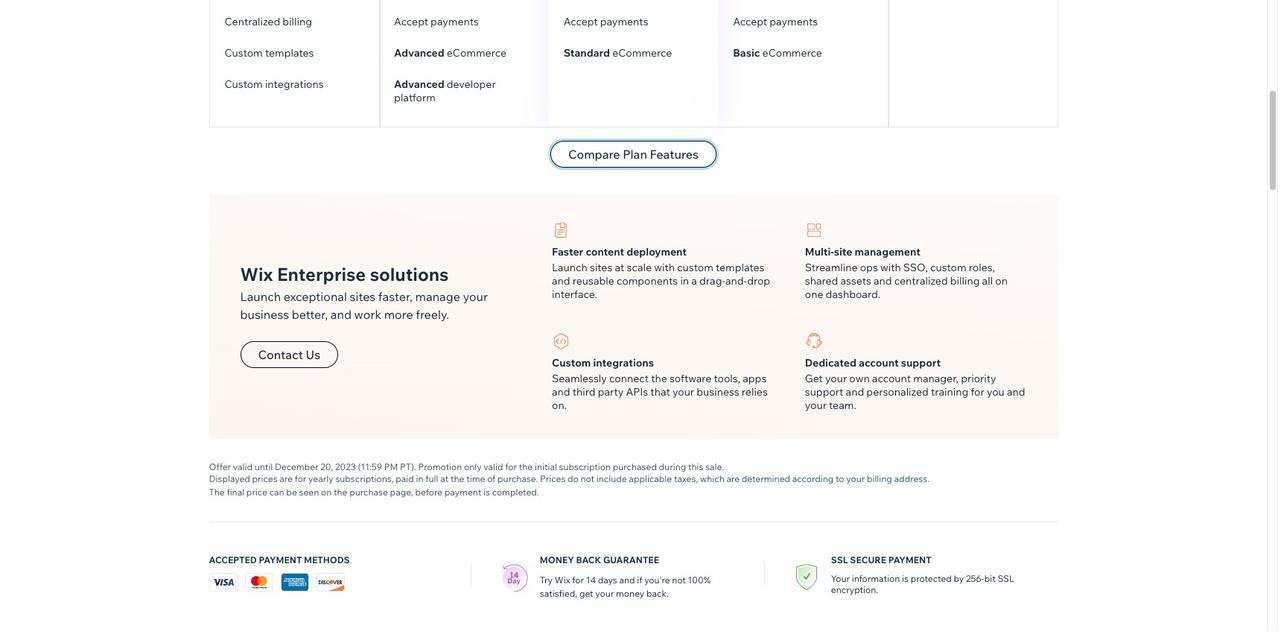 Task type: describe. For each thing, give the bounding box(es) containing it.
the up "payment"
[[451, 473, 465, 484]]

with inside the faster content deployment launch sites at scale with custom templates and reusable components in a drag-and-drop interface.
[[654, 261, 675, 274]]

be
[[286, 487, 297, 498]]

deployment
[[627, 245, 687, 259]]

guarantee
[[604, 554, 660, 566]]

content
[[586, 245, 625, 259]]

for inside try wix for 14 days and if you're not 100% satisfied, get your money back.
[[572, 575, 584, 586]]

advanced for advanced
[[394, 78, 445, 91]]

2 accept from the left
[[564, 15, 598, 28]]

displayed
[[209, 473, 250, 484]]

standard ecommerce
[[564, 46, 673, 60]]

and right you
[[1008, 385, 1026, 399]]

ssl secure payment your information is protected by 256-bit ssl encryption.
[[832, 554, 1015, 595]]

personalized
[[867, 385, 929, 399]]

business inside wix enterprise solutions launch exceptional sites faster, manage your business better, and work more freely.
[[240, 307, 289, 322]]

ecommerce for basic ecommerce
[[763, 46, 823, 60]]

own
[[850, 372, 870, 385]]

1 payments from the left
[[431, 15, 479, 28]]

1 vertical spatial account
[[873, 372, 911, 385]]

multi-
[[805, 245, 834, 259]]

work
[[354, 307, 382, 322]]

dedicated
[[805, 356, 857, 370]]

taxes,
[[674, 473, 699, 484]]

on inside the offer valid until december 20, 2023 (11:59 pm pt). promotion only valid for the initial subscription purchased during this sale. displayed prices are for yearly subscriptions, paid in full at the time of purchase. prices do not include applicable taxes, which are determined according to your billing address. the final price can be seen on the purchase page, before payment is completed.
[[321, 487, 332, 498]]

launch for faster
[[552, 261, 588, 274]]

plan
[[623, 147, 648, 162]]

contact us
[[258, 347, 321, 362]]

seen
[[299, 487, 319, 498]]

site
[[834, 245, 853, 259]]

in inside the offer valid until december 20, 2023 (11:59 pm pt). promotion only valid for the initial subscription purchased during this sale. displayed prices are for yearly subscriptions, paid in full at the time of purchase. prices do not include applicable taxes, which are determined according to your billing address. the final price can be seen on the purchase page, before payment is completed.
[[416, 473, 424, 484]]

components
[[617, 274, 678, 288]]

and inside try wix for 14 days and if you're not 100% satisfied, get your money back.
[[620, 575, 635, 586]]

address.
[[895, 473, 930, 484]]

pt).
[[400, 461, 416, 472]]

try wix for 14 days and if you're not 100% satisfied, get your money back.
[[540, 575, 711, 599]]

0 vertical spatial account
[[859, 356, 899, 370]]

team.
[[829, 399, 857, 412]]

1 accept payments from the left
[[394, 15, 479, 28]]

a
[[692, 274, 697, 288]]

billing inside the offer valid until december 20, 2023 (11:59 pm pt). promotion only valid for the initial subscription purchased during this sale. displayed prices are for yearly subscriptions, paid in full at the time of purchase. prices do not include applicable taxes, which are determined according to your billing address. the final price can be seen on the purchase page, before payment is completed.
[[867, 473, 893, 484]]

in inside the faster content deployment launch sites at scale with custom templates and reusable components in a drag-and-drop interface.
[[681, 274, 689, 288]]

secure
[[851, 554, 887, 566]]

try
[[540, 575, 553, 586]]

full
[[426, 473, 439, 484]]

pm
[[384, 461, 398, 472]]

promotion
[[418, 461, 462, 472]]

page,
[[390, 487, 413, 498]]

is inside the offer valid until december 20, 2023 (11:59 pm pt). promotion only valid for the initial subscription purchased during this sale. displayed prices are for yearly subscriptions, paid in full at the time of purchase. prices do not include applicable taxes, which are determined according to your billing address. the final price can be seen on the purchase page, before payment is completed.
[[484, 487, 490, 498]]

december
[[275, 461, 319, 472]]

your inside custom integrations seamlessly connect the software tools, apps and third party apis that your business relies on.
[[673, 385, 695, 399]]

manage
[[415, 289, 461, 304]]

third
[[573, 385, 596, 399]]

faster
[[552, 245, 584, 259]]

purchase
[[350, 487, 388, 498]]

for down december on the bottom left of page
[[295, 473, 307, 484]]

contact us button
[[240, 341, 338, 368]]

14
[[586, 575, 596, 586]]

centralized
[[225, 15, 280, 28]]

purchase.
[[498, 473, 538, 484]]

and inside multi-site management streamline ops with sso, custom roles, shared assets and centralized billing all on one dashboard.
[[874, 274, 893, 288]]

and-
[[726, 274, 748, 288]]

encryption.
[[832, 584, 879, 595]]

1 valid from the left
[[233, 461, 253, 472]]

prices
[[540, 473, 566, 484]]

and down dedicated
[[846, 385, 865, 399]]

days
[[598, 575, 618, 586]]

2 valid from the left
[[484, 461, 503, 472]]

on inside multi-site management streamline ops with sso, custom roles, shared assets and centralized billing all on one dashboard.
[[996, 274, 1008, 288]]

custom templates
[[225, 46, 314, 60]]

custom inside custom integrations seamlessly connect the software tools, apps and third party apis that your business relies on.
[[552, 356, 591, 370]]

sale.
[[706, 461, 724, 472]]

money back guarantee
[[540, 554, 660, 566]]

(11:59
[[358, 461, 382, 472]]

until
[[255, 461, 273, 472]]

do
[[568, 473, 579, 484]]

integrations for custom integrations seamlessly connect the software tools, apps and third party apis that your business relies on.
[[594, 356, 654, 370]]

relies
[[742, 385, 768, 399]]

sites inside wix enterprise solutions launch exceptional sites faster, manage your business better, and work more freely.
[[350, 289, 376, 304]]

if
[[637, 575, 643, 586]]

drag-
[[700, 274, 726, 288]]

enterprise
[[277, 263, 366, 285]]

not inside try wix for 14 days and if you're not 100% satisfied, get your money back.
[[672, 575, 686, 586]]

payment
[[445, 487, 482, 498]]

2 accept payments from the left
[[564, 15, 649, 28]]

management
[[855, 245, 921, 259]]

faster,
[[378, 289, 413, 304]]

drop
[[748, 274, 771, 288]]

better,
[[292, 307, 328, 322]]

compare plan features button
[[551, 141, 717, 168]]

3 accept payments from the left
[[734, 15, 818, 28]]

ecommerce for advanced ecommerce
[[447, 46, 507, 60]]

manager,
[[914, 372, 959, 385]]

custom inside the faster content deployment launch sites at scale with custom templates and reusable components in a drag-and-drop interface.
[[677, 261, 714, 274]]

by
[[954, 573, 965, 584]]

you
[[987, 385, 1005, 399]]

custom integrations seamlessly connect the software tools, apps and third party apis that your business relies on.
[[552, 356, 768, 412]]

money
[[616, 588, 645, 599]]

all
[[983, 274, 993, 288]]

only
[[464, 461, 482, 472]]

training
[[931, 385, 969, 399]]

0 vertical spatial ssl
[[832, 554, 849, 566]]

offer valid until december 20, 2023 (11:59 pm pt). promotion only valid for the initial subscription purchased during this sale. displayed prices are for yearly subscriptions, paid in full at the time of purchase. prices do not include applicable taxes, which are determined according to your billing address. the final price can be seen on the purchase page, before payment is completed.
[[209, 461, 930, 498]]

during
[[659, 461, 687, 472]]

0 horizontal spatial billing
[[283, 15, 312, 28]]

applicable
[[629, 473, 672, 484]]

include
[[597, 473, 627, 484]]

this
[[689, 461, 704, 472]]

256-
[[967, 573, 985, 584]]

1 vertical spatial ssl
[[998, 573, 1015, 584]]



Task type: vqa. For each thing, say whether or not it's contained in the screenshot.
Edit button in CHRISTMAS STORE Group
no



Task type: locate. For each thing, give the bounding box(es) containing it.
and left third at the left of page
[[552, 385, 571, 399]]

at inside the faster content deployment launch sites at scale with custom templates and reusable components in a drag-and-drop interface.
[[615, 261, 625, 274]]

the up purchase. at the bottom of page
[[519, 461, 533, 472]]

for left you
[[971, 385, 985, 399]]

0 vertical spatial launch
[[552, 261, 588, 274]]

billing inside multi-site management streamline ops with sso, custom roles, shared assets and centralized billing all on one dashboard.
[[951, 274, 980, 288]]

with down deployment
[[654, 261, 675, 274]]

1 horizontal spatial integrations
[[594, 356, 654, 370]]

platform
[[394, 91, 436, 104]]

1 payment from the left
[[259, 554, 302, 566]]

integrations for custom integrations
[[265, 78, 324, 91]]

0 horizontal spatial ssl
[[832, 554, 849, 566]]

0 vertical spatial is
[[484, 487, 490, 498]]

launch down "faster"
[[552, 261, 588, 274]]

0 horizontal spatial support
[[805, 385, 844, 399]]

launch inside wix enterprise solutions launch exceptional sites faster, manage your business better, and work more freely.
[[240, 289, 281, 304]]

wix inside try wix for 14 days and if you're not 100% satisfied, get your money back.
[[555, 575, 570, 586]]

advanced for advanced ecommerce
[[394, 46, 445, 60]]

and inside the faster content deployment launch sites at scale with custom templates and reusable components in a drag-and-drop interface.
[[552, 274, 571, 288]]

ssl
[[832, 554, 849, 566], [998, 573, 1015, 584]]

0 horizontal spatial payment
[[259, 554, 302, 566]]

ops
[[861, 261, 878, 274]]

2 advanced from the top
[[394, 78, 445, 91]]

accept up standard
[[564, 15, 598, 28]]

0 vertical spatial support
[[901, 356, 941, 370]]

1 horizontal spatial valid
[[484, 461, 503, 472]]

1 horizontal spatial on
[[996, 274, 1008, 288]]

is left protected
[[903, 573, 909, 584]]

your inside wix enterprise solutions launch exceptional sites faster, manage your business better, and work more freely.
[[463, 289, 488, 304]]

valid up of
[[484, 461, 503, 472]]

can
[[270, 487, 284, 498]]

ecommerce right basic
[[763, 46, 823, 60]]

1 horizontal spatial is
[[903, 573, 909, 584]]

1 vertical spatial at
[[441, 473, 449, 484]]

launch left exceptional
[[240, 289, 281, 304]]

accept payments up basic ecommerce
[[734, 15, 818, 28]]

freely.
[[416, 307, 450, 322]]

0 horizontal spatial in
[[416, 473, 424, 484]]

2 with from the left
[[881, 261, 902, 274]]

1 are from the left
[[280, 473, 293, 484]]

scale
[[627, 261, 652, 274]]

ssl up your
[[832, 554, 849, 566]]

the
[[209, 487, 225, 498]]

accept payments up advanced ecommerce
[[394, 15, 479, 28]]

0 vertical spatial integrations
[[265, 78, 324, 91]]

sites inside the faster content deployment launch sites at scale with custom templates and reusable components in a drag-and-drop interface.
[[590, 261, 613, 274]]

and right 'assets'
[[874, 274, 893, 288]]

dashboard.
[[826, 288, 881, 301]]

0 vertical spatial sites
[[590, 261, 613, 274]]

0 horizontal spatial integrations
[[265, 78, 324, 91]]

1 horizontal spatial business
[[697, 385, 740, 399]]

advanced
[[394, 46, 445, 60], [394, 78, 445, 91]]

2 payment from the left
[[889, 554, 932, 566]]

payment inside ssl secure payment your information is protected by 256-bit ssl encryption.
[[889, 554, 932, 566]]

2 horizontal spatial accept
[[734, 15, 768, 28]]

2 horizontal spatial accept payments
[[734, 15, 818, 28]]

your inside try wix for 14 days and if you're not 100% satisfied, get your money back.
[[596, 588, 614, 599]]

launch for wix
[[240, 289, 281, 304]]

1 horizontal spatial custom
[[931, 261, 967, 274]]

1 horizontal spatial sites
[[590, 261, 613, 274]]

methods
[[304, 554, 350, 566]]

2 horizontal spatial payments
[[770, 15, 818, 28]]

information
[[852, 573, 901, 584]]

1 horizontal spatial billing
[[867, 473, 893, 484]]

1 horizontal spatial payment
[[889, 554, 932, 566]]

1 vertical spatial business
[[697, 385, 740, 399]]

accepted
[[209, 554, 257, 566]]

payments up advanced ecommerce
[[431, 15, 479, 28]]

are right 'which' on the bottom
[[727, 473, 740, 484]]

advanced down advanced ecommerce
[[394, 78, 445, 91]]

3 payments from the left
[[770, 15, 818, 28]]

custom integrations
[[225, 78, 324, 91]]

custom inside multi-site management streamline ops with sso, custom roles, shared assets and centralized billing all on one dashboard.
[[931, 261, 967, 274]]

yearly
[[309, 473, 334, 484]]

payment up protected
[[889, 554, 932, 566]]

integrations inside custom integrations seamlessly connect the software tools, apps and third party apis that your business relies on.
[[594, 356, 654, 370]]

integrations down custom templates
[[265, 78, 324, 91]]

2 are from the left
[[727, 473, 740, 484]]

interface.
[[552, 288, 598, 301]]

0 horizontal spatial custom
[[677, 261, 714, 274]]

wix inside wix enterprise solutions launch exceptional sites faster, manage your business better, and work more freely.
[[240, 263, 273, 285]]

your right that
[[673, 385, 695, 399]]

wix enterprise solutions launch exceptional sites faster, manage your business better, and work more freely.
[[240, 263, 488, 322]]

0 horizontal spatial with
[[654, 261, 675, 274]]

business up contact
[[240, 307, 289, 322]]

on down yearly
[[321, 487, 332, 498]]

is inside ssl secure payment your information is protected by 256-bit ssl encryption.
[[903, 573, 909, 584]]

wix up 'satisfied,' in the bottom of the page
[[555, 575, 570, 586]]

is down of
[[484, 487, 490, 498]]

0 horizontal spatial on
[[321, 487, 332, 498]]

protected
[[911, 573, 952, 584]]

1 vertical spatial billing
[[951, 274, 980, 288]]

templates inside the faster content deployment launch sites at scale with custom templates and reusable components in a drag-and-drop interface.
[[716, 261, 765, 274]]

and left work
[[331, 307, 352, 322]]

0 horizontal spatial is
[[484, 487, 490, 498]]

business left relies
[[697, 385, 740, 399]]

1 vertical spatial custom
[[225, 78, 263, 91]]

0 vertical spatial at
[[615, 261, 625, 274]]

and left if
[[620, 575, 635, 586]]

1 accept from the left
[[394, 15, 428, 28]]

2 vertical spatial custom
[[552, 356, 591, 370]]

back
[[576, 554, 602, 566]]

developer
[[447, 78, 496, 91]]

with down "management"
[[881, 261, 902, 274]]

at right full
[[441, 473, 449, 484]]

in
[[681, 274, 689, 288], [416, 473, 424, 484]]

2023
[[335, 461, 356, 472]]

0 horizontal spatial accept payments
[[394, 15, 479, 28]]

1 horizontal spatial accept payments
[[564, 15, 649, 28]]

in left full
[[416, 473, 424, 484]]

are up be
[[280, 473, 293, 484]]

accept up advanced ecommerce
[[394, 15, 428, 28]]

1 horizontal spatial at
[[615, 261, 625, 274]]

price
[[247, 487, 268, 498]]

wix
[[240, 263, 273, 285], [555, 575, 570, 586]]

ecommerce for standard ecommerce
[[613, 46, 673, 60]]

shared
[[805, 274, 839, 288]]

wix left enterprise
[[240, 263, 273, 285]]

integrations
[[265, 78, 324, 91], [594, 356, 654, 370]]

1 horizontal spatial templates
[[716, 261, 765, 274]]

final
[[227, 487, 245, 498]]

in left a
[[681, 274, 689, 288]]

2 horizontal spatial billing
[[951, 274, 980, 288]]

1 custom from the left
[[677, 261, 714, 274]]

1 horizontal spatial are
[[727, 473, 740, 484]]

your down dedicated
[[826, 372, 847, 385]]

0 vertical spatial not
[[581, 473, 595, 484]]

the right "apis"
[[651, 372, 668, 385]]

centralized
[[895, 274, 948, 288]]

sites up work
[[350, 289, 376, 304]]

assets
[[841, 274, 872, 288]]

1 advanced from the top
[[394, 46, 445, 60]]

templates right a
[[716, 261, 765, 274]]

0 horizontal spatial at
[[441, 473, 449, 484]]

more
[[384, 307, 413, 322]]

apps
[[743, 372, 767, 385]]

tools,
[[714, 372, 741, 385]]

1 vertical spatial integrations
[[594, 356, 654, 370]]

and down "faster"
[[552, 274, 571, 288]]

0 horizontal spatial valid
[[233, 461, 253, 472]]

sites down content
[[590, 261, 613, 274]]

basic
[[734, 46, 760, 60]]

and inside wix enterprise solutions launch exceptional sites faster, manage your business better, and work more freely.
[[331, 307, 352, 322]]

0 horizontal spatial launch
[[240, 289, 281, 304]]

advanced up the platform
[[394, 46, 445, 60]]

for inside dedicated account support get your own account manager, priority support and personalized training for you and your team.
[[971, 385, 985, 399]]

roles,
[[969, 261, 996, 274]]

your right manage
[[463, 289, 488, 304]]

custom up seamlessly
[[552, 356, 591, 370]]

your right to
[[847, 473, 865, 484]]

1 horizontal spatial accept
[[564, 15, 598, 28]]

accept up basic
[[734, 15, 768, 28]]

which
[[700, 473, 725, 484]]

subscription
[[559, 461, 611, 472]]

and inside custom integrations seamlessly connect the software tools, apps and third party apis that your business relies on.
[[552, 385, 571, 399]]

0 horizontal spatial business
[[240, 307, 289, 322]]

party
[[598, 385, 624, 399]]

contact
[[258, 347, 303, 362]]

1 vertical spatial support
[[805, 385, 844, 399]]

support down dedicated
[[805, 385, 844, 399]]

valid up displayed
[[233, 461, 253, 472]]

initial
[[535, 461, 557, 472]]

1 horizontal spatial ssl
[[998, 573, 1015, 584]]

2 vertical spatial billing
[[867, 473, 893, 484]]

1 horizontal spatial not
[[672, 575, 686, 586]]

on right all
[[996, 274, 1008, 288]]

account right own
[[873, 372, 911, 385]]

for
[[971, 385, 985, 399], [505, 461, 517, 472], [295, 473, 307, 484], [572, 575, 584, 586]]

custom
[[225, 46, 263, 60], [225, 78, 263, 91], [552, 356, 591, 370]]

1 horizontal spatial payments
[[600, 15, 649, 28]]

accept payments
[[394, 15, 479, 28], [564, 15, 649, 28], [734, 15, 818, 28]]

1 horizontal spatial with
[[881, 261, 902, 274]]

launch inside the faster content deployment launch sites at scale with custom templates and reusable components in a drag-and-drop interface.
[[552, 261, 588, 274]]

purchased
[[613, 461, 657, 472]]

sso,
[[904, 261, 928, 274]]

0 horizontal spatial sites
[[350, 289, 376, 304]]

reusable
[[573, 274, 615, 288]]

exceptional
[[284, 289, 347, 304]]

1 vertical spatial is
[[903, 573, 909, 584]]

0 vertical spatial templates
[[265, 46, 314, 60]]

0 horizontal spatial accept
[[394, 15, 428, 28]]

1 vertical spatial templates
[[716, 261, 765, 274]]

0 horizontal spatial wix
[[240, 263, 273, 285]]

software
[[670, 372, 712, 385]]

ssl right bit
[[998, 573, 1015, 584]]

1 vertical spatial advanced
[[394, 78, 445, 91]]

to
[[836, 473, 845, 484]]

custom for custom integrations
[[225, 78, 263, 91]]

multi-site management streamline ops with sso, custom roles, shared assets and centralized billing all on one dashboard.
[[805, 245, 1008, 301]]

payments up the standard ecommerce
[[600, 15, 649, 28]]

custom down centralized
[[225, 46, 263, 60]]

0 horizontal spatial ecommerce
[[447, 46, 507, 60]]

custom right sso,
[[931, 261, 967, 274]]

account up own
[[859, 356, 899, 370]]

custom
[[677, 261, 714, 274], [931, 261, 967, 274]]

0 vertical spatial wix
[[240, 263, 273, 285]]

business
[[240, 307, 289, 322], [697, 385, 740, 399]]

for up purchase. at the bottom of page
[[505, 461, 517, 472]]

1 horizontal spatial support
[[901, 356, 941, 370]]

0 horizontal spatial payments
[[431, 15, 479, 28]]

0 horizontal spatial templates
[[265, 46, 314, 60]]

1 vertical spatial not
[[672, 575, 686, 586]]

2 custom from the left
[[931, 261, 967, 274]]

ecommerce right standard
[[613, 46, 673, 60]]

1 horizontal spatial in
[[681, 274, 689, 288]]

1 horizontal spatial wix
[[555, 575, 570, 586]]

0 vertical spatial in
[[681, 274, 689, 288]]

standard
[[564, 46, 610, 60]]

on.
[[552, 399, 567, 412]]

custom down custom templates
[[225, 78, 263, 91]]

0 vertical spatial advanced
[[394, 46, 445, 60]]

business inside custom integrations seamlessly connect the software tools, apps and third party apis that your business relies on.
[[697, 385, 740, 399]]

dedicated account support get your own account manager, priority support and personalized training for you and your team.
[[805, 356, 1026, 412]]

at inside the offer valid until december 20, 2023 (11:59 pm pt). promotion only valid for the initial subscription purchased during this sale. displayed prices are for yearly subscriptions, paid in full at the time of purchase. prices do not include applicable taxes, which are determined according to your billing address. the final price can be seen on the purchase page, before payment is completed.
[[441, 473, 449, 484]]

custom down deployment
[[677, 261, 714, 274]]

for left 14
[[572, 575, 584, 586]]

according
[[793, 473, 834, 484]]

1 vertical spatial on
[[321, 487, 332, 498]]

1 vertical spatial sites
[[350, 289, 376, 304]]

priority
[[961, 372, 997, 385]]

support up manager,
[[901, 356, 941, 370]]

1 vertical spatial launch
[[240, 289, 281, 304]]

prices
[[252, 473, 278, 484]]

1 horizontal spatial ecommerce
[[613, 46, 673, 60]]

2 ecommerce from the left
[[613, 46, 673, 60]]

not left the 100%
[[672, 575, 686, 586]]

support
[[901, 356, 941, 370], [805, 385, 844, 399]]

bit
[[985, 573, 996, 584]]

with inside multi-site management streamline ops with sso, custom roles, shared assets and centralized billing all on one dashboard.
[[881, 261, 902, 274]]

determined
[[742, 473, 791, 484]]

2 payments from the left
[[600, 15, 649, 28]]

not inside the offer valid until december 20, 2023 (11:59 pm pt). promotion only valid for the initial subscription purchased during this sale. displayed prices are for yearly subscriptions, paid in full at the time of purchase. prices do not include applicable taxes, which are determined according to your billing address. the final price can be seen on the purchase page, before payment is completed.
[[581, 473, 595, 484]]

1 vertical spatial wix
[[555, 575, 570, 586]]

0 horizontal spatial not
[[581, 473, 595, 484]]

2 horizontal spatial ecommerce
[[763, 46, 823, 60]]

3 accept from the left
[[734, 15, 768, 28]]

0 vertical spatial on
[[996, 274, 1008, 288]]

accept payments up the standard ecommerce
[[564, 15, 649, 28]]

the inside custom integrations seamlessly connect the software tools, apps and third party apis that your business relies on.
[[651, 372, 668, 385]]

get
[[580, 588, 594, 599]]

1 with from the left
[[654, 261, 675, 274]]

subscriptions,
[[336, 473, 394, 484]]

1 ecommerce from the left
[[447, 46, 507, 60]]

not down subscription
[[581, 473, 595, 484]]

seamlessly
[[552, 372, 607, 385]]

0 horizontal spatial are
[[280, 473, 293, 484]]

basic ecommerce
[[734, 46, 823, 60]]

0 vertical spatial custom
[[225, 46, 263, 60]]

your down days
[[596, 588, 614, 599]]

billing up custom templates
[[283, 15, 312, 28]]

integrations up connect
[[594, 356, 654, 370]]

payments up basic ecommerce
[[770, 15, 818, 28]]

templates up the 'custom integrations'
[[265, 46, 314, 60]]

100%
[[688, 575, 711, 586]]

templates
[[265, 46, 314, 60], [716, 261, 765, 274]]

payment left methods
[[259, 554, 302, 566]]

us
[[306, 347, 321, 362]]

1 vertical spatial in
[[416, 473, 424, 484]]

billing left all
[[951, 274, 980, 288]]

satisfied,
[[540, 588, 578, 599]]

1 horizontal spatial launch
[[552, 261, 588, 274]]

your left team.
[[805, 399, 827, 412]]

your inside the offer valid until december 20, 2023 (11:59 pm pt). promotion only valid for the initial subscription purchased during this sale. displayed prices are for yearly subscriptions, paid in full at the time of purchase. prices do not include applicable taxes, which are determined according to your billing address. the final price can be seen on the purchase page, before payment is completed.
[[847, 473, 865, 484]]

solutions
[[370, 263, 449, 285]]

custom for custom templates
[[225, 46, 263, 60]]

0 vertical spatial billing
[[283, 15, 312, 28]]

0 vertical spatial business
[[240, 307, 289, 322]]

at left scale
[[615, 261, 625, 274]]

billing left address.
[[867, 473, 893, 484]]

the down 2023
[[334, 487, 348, 498]]

3 ecommerce from the left
[[763, 46, 823, 60]]

ecommerce up developer
[[447, 46, 507, 60]]



